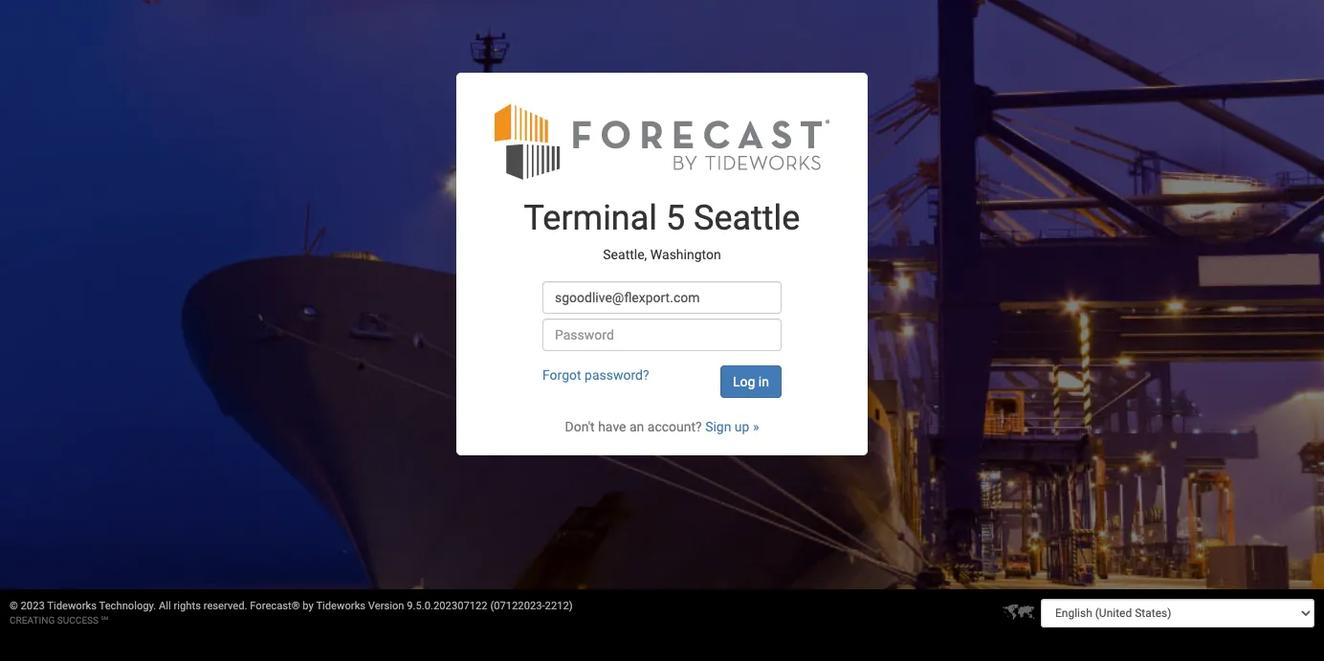 Task type: vqa. For each thing, say whether or not it's contained in the screenshot.
envelope o image
no



Task type: locate. For each thing, give the bounding box(es) containing it.
forgot
[[543, 368, 581, 383]]

forecast®
[[250, 600, 300, 612]]

tideworks
[[47, 600, 97, 612], [316, 600, 366, 612]]

2023
[[21, 600, 45, 612]]

have
[[598, 419, 626, 435]]

0 horizontal spatial tideworks
[[47, 600, 97, 612]]

password?
[[585, 368, 649, 383]]

(07122023-
[[490, 600, 545, 612]]

tideworks right by
[[316, 600, 366, 612]]

sign up » link
[[705, 419, 759, 435]]

creating
[[10, 615, 55, 626]]

log
[[733, 375, 755, 390]]

terminal
[[524, 198, 657, 239]]

terminal 5 seattle seattle, washington
[[524, 198, 800, 262]]

5
[[666, 198, 685, 239]]

don't
[[565, 419, 595, 435]]

seattle,
[[603, 247, 647, 262]]

©
[[10, 600, 18, 612]]

9.5.0.202307122
[[407, 600, 488, 612]]

up
[[735, 419, 750, 435]]

by
[[303, 600, 314, 612]]

Password password field
[[543, 319, 782, 352]]

© 2023 tideworks technology. all rights reserved. forecast® by tideworks version 9.5.0.202307122 (07122023-2212) creating success ℠
[[10, 600, 573, 626]]

1 horizontal spatial tideworks
[[316, 600, 366, 612]]

forecast® by tideworks image
[[495, 102, 830, 181]]

2 tideworks from the left
[[316, 600, 366, 612]]

tideworks up the success
[[47, 600, 97, 612]]

forgot password? log in
[[543, 368, 769, 390]]



Task type: describe. For each thing, give the bounding box(es) containing it.
seattle
[[694, 198, 800, 239]]

1 tideworks from the left
[[47, 600, 97, 612]]

sign
[[705, 419, 731, 435]]

Email or username text field
[[543, 282, 782, 314]]

rights
[[174, 600, 201, 612]]

success
[[57, 615, 99, 626]]

℠
[[101, 615, 108, 626]]

don't have an account? sign up »
[[565, 419, 759, 435]]

technology.
[[99, 600, 156, 612]]

forgot password? link
[[543, 368, 649, 383]]

»
[[753, 419, 759, 435]]

account?
[[648, 419, 702, 435]]

an
[[630, 419, 644, 435]]

in
[[759, 375, 769, 390]]

all
[[159, 600, 171, 612]]

log in button
[[721, 366, 782, 398]]

washington
[[651, 247, 721, 262]]

reserved.
[[204, 600, 247, 612]]

version
[[368, 600, 404, 612]]

2212)
[[545, 600, 573, 612]]



